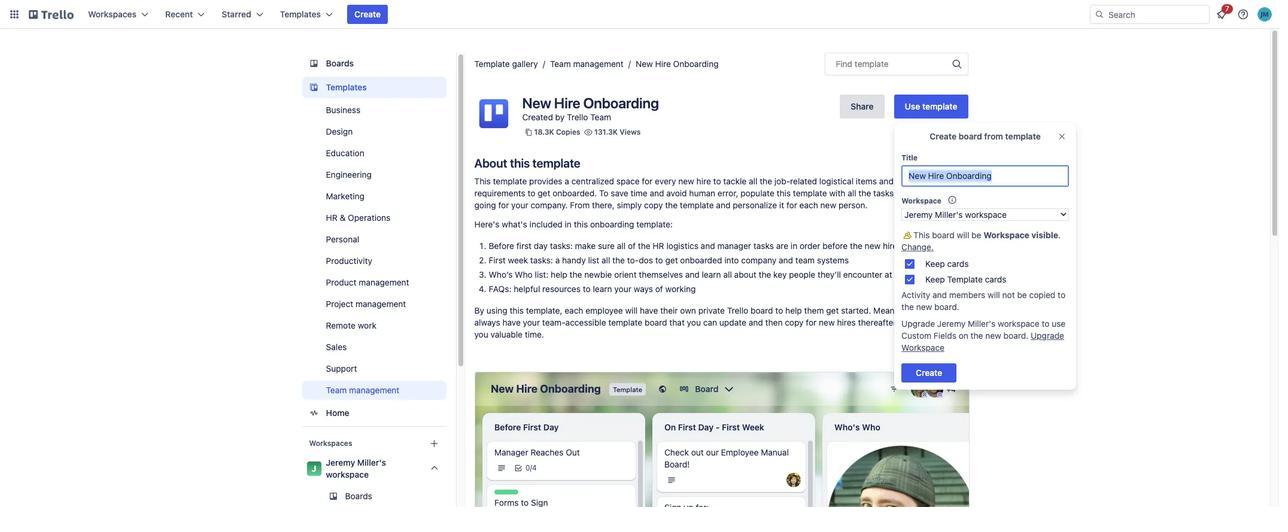 Task type: locate. For each thing, give the bounding box(es) containing it.
2 boards link from the top
[[302, 487, 447, 506]]

board up change.
[[932, 230, 955, 240]]

sales link
[[302, 338, 447, 357]]

1 horizontal spatial team management link
[[550, 59, 624, 69]]

it
[[780, 200, 785, 210]]

copies
[[556, 128, 581, 137]]

0 vertical spatial tasks
[[874, 188, 894, 198]]

job-
[[775, 176, 791, 186]]

be inside this board will be workspace visible . change.
[[972, 230, 982, 240]]

get inside before first day tasks: make sure all of the hr logistics and manager tasks are in order before the new hire arrives first week tasks: a handy list all the to-dos to get onboarded into company and team systems who's who list: help the newbie orient themselves and learn all about the key people they'll encounter at work faqs: helpful resources to learn your ways of working
[[666, 255, 678, 265]]

hr inside before first day tasks: make sure all of the hr logistics and manager tasks are in order before the new hire arrives first week tasks: a handy list all the to-dos to get onboarded into company and team systems who's who list: help the newbie orient themselves and learn all about the key people they'll encounter at work faqs: helpful resources to learn your ways of working
[[653, 241, 665, 251]]

0 horizontal spatial team management
[[326, 385, 400, 395]]

new inside "keep cards keep template cards activity and members will not be copied to the new board."
[[917, 302, 932, 312]]

be right not at bottom right
[[1018, 290, 1027, 300]]

0 vertical spatial workspaces
[[88, 9, 137, 19]]

hire up 'human'
[[697, 176, 711, 186]]

this inside 'by using this template, each employee will have their own private trello board to help them get started. meanwhile, you will always have your team-accessible template board that you can update and then copy for new hires thereafter—saving future you valuable time.'
[[510, 305, 524, 316]]

1 vertical spatial your
[[615, 284, 632, 294]]

templates
[[280, 9, 321, 19], [326, 82, 367, 92]]

product management
[[326, 277, 409, 287]]

create inside create button
[[355, 9, 381, 19]]

they'll
[[818, 270, 842, 280]]

0 horizontal spatial help
[[551, 270, 568, 280]]

1 horizontal spatial hire
[[656, 59, 671, 69]]

about
[[475, 156, 508, 170]]

to up then
[[776, 305, 784, 316]]

get inside 'by using this template, each employee will have their own private trello board to help them get started. meanwhile, you will always have your team-accessible template board that you can update and then copy for new hires thereafter—saving future you valuable time.'
[[827, 305, 839, 316]]

will up "keep cards keep template cards activity and members will not be copied to the new board."
[[957, 230, 970, 240]]

2 vertical spatial workspace
[[902, 343, 945, 353]]

template right find
[[855, 59, 889, 69]]

0 vertical spatial your
[[512, 200, 529, 210]]

logistics
[[667, 241, 699, 251]]

1 horizontal spatial jeremy
[[938, 319, 966, 329]]

have left the their
[[640, 305, 659, 316]]

of up to-
[[628, 241, 636, 251]]

hire for new hire onboarding
[[656, 59, 671, 69]]

hire down primary element
[[656, 59, 671, 69]]

your up time.
[[523, 317, 540, 328]]

1 vertical spatial board.
[[1004, 331, 1029, 341]]

cards down this board will be workspace visible . change.
[[948, 259, 969, 269]]

hire inside the new hire onboarding created by trello team
[[555, 95, 581, 111]]

the inside upgrade jeremy miller's workspace to use custom fields on the new board.
[[971, 331, 983, 341]]

0 vertical spatial tasks:
[[550, 241, 573, 251]]

gallery
[[512, 59, 538, 69]]

0 vertical spatial each
[[800, 200, 819, 210]]

copy down time
[[644, 200, 663, 210]]

board. down not at bottom right
[[1004, 331, 1029, 341]]

template inside 'by using this template, each employee will have their own private trello board to help them get started. meanwhile, you will always have your team-accessible template board that you can update and then copy for new hires thereafter—saving future you valuable time.'
[[609, 317, 643, 328]]

1 horizontal spatial onboarding
[[674, 59, 719, 69]]

their
[[661, 305, 678, 316]]

0 horizontal spatial upgrade
[[902, 319, 935, 329]]

create a workspace image
[[427, 437, 442, 451]]

0 horizontal spatial onboarding
[[584, 95, 659, 111]]

new up created
[[523, 95, 552, 111]]

1 vertical spatial tasks:
[[531, 255, 553, 265]]

template
[[855, 59, 889, 69], [923, 101, 958, 111], [1006, 131, 1041, 141], [533, 156, 581, 170], [493, 176, 527, 186], [794, 188, 828, 198], [680, 200, 714, 210], [609, 317, 643, 328]]

management
[[574, 59, 624, 69], [359, 277, 409, 287], [356, 299, 406, 309], [349, 385, 400, 395]]

visible
[[1032, 230, 1059, 240]]

sales
[[326, 342, 347, 352]]

upgrade for upgrade workspace
[[1031, 331, 1065, 341]]

work inside before first day tasks: make sure all of the hr logistics and manager tasks are in order before the new hire arrives first week tasks: a handy list all the to-dos to get onboarded into company and team systems who's who list: help the newbie orient themselves and learn all about the key people they'll encounter at work faqs: helpful resources to learn your ways of working
[[895, 270, 914, 280]]

of down themselves
[[656, 284, 663, 294]]

this inside this template provides a centralized space for every new hire to tackle all the job-related logistical items and business requirements to get onboarded. to save time and avoid human error, populate this template with all the tasks needed to get going for your company. from there, simply copy the template and personalize it for each new person.
[[475, 176, 491, 186]]

all up "person."
[[848, 188, 857, 198]]

your inside before first day tasks: make sure all of the hr logistics and manager tasks are in order before the new hire arrives first week tasks: a handy list all the to-dos to get onboarded into company and team systems who's who list: help the newbie orient themselves and learn all about the key people they'll encounter at work faqs: helpful resources to learn your ways of working
[[615, 284, 632, 294]]

1 horizontal spatial new
[[636, 59, 653, 69]]

0 vertical spatial miller's
[[968, 319, 996, 329]]

by
[[556, 112, 565, 122]]

hr up dos
[[653, 241, 665, 251]]

1 vertical spatial learn
[[593, 284, 613, 294]]

employee
[[586, 305, 623, 316]]

0 horizontal spatial new
[[523, 95, 552, 111]]

upgrade up custom
[[902, 319, 935, 329]]

in inside before first day tasks: make sure all of the hr logistics and manager tasks are in order before the new hire arrives first week tasks: a handy list all the to-dos to get onboarded into company and team systems who's who list: help the newbie orient themselves and learn all about the key people they'll encounter at work faqs: helpful resources to learn your ways of working
[[791, 241, 798, 251]]

1 vertical spatial upgrade
[[1031, 331, 1065, 341]]

template down 'human'
[[680, 200, 714, 210]]

helpful
[[514, 284, 540, 294]]

trello up update
[[728, 305, 749, 316]]

in right included
[[565, 219, 572, 229]]

1 vertical spatial you
[[687, 317, 701, 328]]

hire up by
[[555, 95, 581, 111]]

personalize
[[733, 200, 778, 210]]

new right on on the right of the page
[[986, 331, 1002, 341]]

2 horizontal spatial team
[[591, 112, 612, 122]]

team right gallery
[[550, 59, 571, 69]]

help
[[551, 270, 568, 280], [786, 305, 803, 316]]

1 vertical spatial trello
[[728, 305, 749, 316]]

1 vertical spatial team
[[591, 112, 612, 122]]

131.3k
[[595, 128, 618, 137]]

1 vertical spatial copy
[[785, 317, 804, 328]]

1 horizontal spatial team
[[550, 59, 571, 69]]

0 vertical spatial work
[[895, 270, 914, 280]]

miller's down home link
[[358, 458, 386, 468]]

dos
[[639, 255, 653, 265]]

keep down change.
[[926, 259, 945, 269]]

board image
[[307, 56, 321, 71]]

help up resources
[[551, 270, 568, 280]]

board. inside "keep cards keep template cards activity and members will not be copied to the new board."
[[935, 302, 960, 312]]

each up accessible
[[565, 305, 584, 316]]

board up then
[[751, 305, 774, 316]]

from
[[985, 131, 1003, 141]]

newbie
[[585, 270, 612, 280]]

to right copied
[[1058, 290, 1066, 300]]

template right use
[[923, 101, 958, 111]]

can
[[704, 317, 718, 328]]

the right on on the right of the page
[[971, 331, 983, 341]]

0 vertical spatial templates
[[280, 9, 321, 19]]

for inside 'by using this template, each employee will have their own private trello board to help them get started. meanwhile, you will always have your team-accessible template board that you can update and then copy for new hires thereafter—saving future you valuable time.'
[[806, 317, 817, 328]]

0 horizontal spatial miller's
[[358, 458, 386, 468]]

1 horizontal spatial hire
[[883, 241, 898, 251]]

about
[[735, 270, 757, 280]]

people
[[790, 270, 816, 280]]

1 vertical spatial team management
[[326, 385, 400, 395]]

1 horizontal spatial board.
[[1004, 331, 1029, 341]]

tasks: up list:
[[531, 255, 553, 265]]

0 horizontal spatial copy
[[644, 200, 663, 210]]

get right 'needed'
[[938, 188, 951, 198]]

0 horizontal spatial hire
[[555, 95, 581, 111]]

remote
[[326, 320, 356, 331]]

team management link down the support link
[[302, 381, 447, 400]]

1 vertical spatial have
[[503, 317, 521, 328]]

each inside this template provides a centralized space for every new hire to tackle all the job-related logistical items and business requirements to get onboarded. to save time and avoid human error, populate this template with all the tasks needed to get going for your company. from there, simply copy the template and personalize it for each new person.
[[800, 200, 819, 210]]

tasks: up handy
[[550, 241, 573, 251]]

workspace left visible
[[984, 230, 1030, 240]]

0 vertical spatial hire
[[697, 176, 711, 186]]

time
[[631, 188, 648, 198]]

jeremy inside jeremy miller's workspace
[[326, 458, 355, 468]]

boards down jeremy miller's workspace
[[345, 491, 372, 501]]

arrives
[[900, 241, 926, 251]]

Find template field
[[825, 53, 969, 75]]

1 horizontal spatial of
[[656, 284, 663, 294]]

miller's up upgrade workspace
[[968, 319, 996, 329]]

1 vertical spatial workspaces
[[309, 439, 352, 448]]

this inside this template provides a centralized space for every new hire to tackle all the job-related logistical items and business requirements to get onboarded. to save time and avoid human error, populate this template with all the tasks needed to get going for your company. from there, simply copy the template and personalize it for each new person.
[[777, 188, 791, 198]]

copy inside 'by using this template, each employee will have their own private trello board to help them get started. meanwhile, you will always have your team-accessible template board that you can update and then copy for new hires thereafter—saving future you valuable time.'
[[785, 317, 804, 328]]

0 horizontal spatial cards
[[948, 259, 969, 269]]

miller's inside upgrade jeremy miller's workspace to use custom fields on the new board.
[[968, 319, 996, 329]]

template
[[475, 59, 510, 69], [948, 274, 983, 285]]

hr
[[326, 213, 338, 223], [653, 241, 665, 251]]

0 vertical spatial team management
[[550, 59, 624, 69]]

1 horizontal spatial have
[[640, 305, 659, 316]]

populate
[[741, 188, 775, 198]]

0 horizontal spatial trello
[[567, 112, 588, 122]]

0 horizontal spatial be
[[972, 230, 982, 240]]

0 vertical spatial be
[[972, 230, 982, 240]]

None submit
[[902, 364, 957, 383]]

to left use
[[1042, 319, 1050, 329]]

template inside "keep cards keep template cards activity and members will not be copied to the new board."
[[948, 274, 983, 285]]

new inside the new hire onboarding created by trello team
[[523, 95, 552, 111]]

this down the job-
[[777, 188, 791, 198]]

this right about
[[510, 156, 530, 170]]

cards up not at bottom right
[[985, 274, 1007, 285]]

board left from
[[959, 131, 982, 141]]

.
[[1059, 230, 1061, 240]]

0 horizontal spatial in
[[565, 219, 572, 229]]

sm image
[[902, 229, 914, 241]]

0 horizontal spatial create
[[355, 9, 381, 19]]

1 vertical spatial templates
[[326, 82, 367, 92]]

1 horizontal spatial hr
[[653, 241, 665, 251]]

workspace inside upgrade workspace
[[902, 343, 945, 353]]

0 vertical spatial trello
[[567, 112, 588, 122]]

1 vertical spatial hr
[[653, 241, 665, 251]]

marketing
[[326, 191, 365, 201]]

from
[[570, 200, 590, 210]]

0 horizontal spatial hire
[[697, 176, 711, 186]]

remote work link
[[302, 316, 447, 335]]

upgrade inside upgrade workspace
[[1031, 331, 1065, 341]]

work
[[895, 270, 914, 280], [358, 320, 377, 331]]

1 vertical spatial miller's
[[358, 458, 386, 468]]

all
[[749, 176, 758, 186], [848, 188, 857, 198], [617, 241, 626, 251], [602, 255, 611, 265], [724, 270, 732, 280]]

1 vertical spatial work
[[358, 320, 377, 331]]

copy right then
[[785, 317, 804, 328]]

and down are
[[779, 255, 794, 265]]

recent
[[165, 9, 193, 19]]

onboarding
[[674, 59, 719, 69], [584, 95, 659, 111]]

your inside this template provides a centralized space for every new hire to tackle all the job-related logistical items and business requirements to get onboarded. to save time and avoid human error, populate this template with all the tasks needed to get going for your company. from there, simply copy the template and personalize it for each new person.
[[512, 200, 529, 210]]

0 vertical spatial upgrade
[[902, 319, 935, 329]]

workspace down 'business'
[[902, 196, 942, 205]]

and right activity
[[933, 290, 947, 300]]

you down "always"
[[475, 329, 489, 340]]

hr & operations link
[[302, 208, 447, 228]]

this inside this board will be workspace visible . change.
[[914, 230, 930, 240]]

management down the support link
[[349, 385, 400, 395]]

list:
[[535, 270, 549, 280]]

to
[[714, 176, 722, 186], [528, 188, 536, 198], [928, 188, 936, 198], [656, 255, 663, 265], [583, 284, 591, 294], [1058, 290, 1066, 300], [776, 305, 784, 316], [1042, 319, 1050, 329]]

home image
[[307, 406, 321, 420]]

upgrade down use
[[1031, 331, 1065, 341]]

1 vertical spatial boards link
[[302, 487, 447, 506]]

1 vertical spatial workspace
[[984, 230, 1030, 240]]

all right sure
[[617, 241, 626, 251]]

then
[[766, 317, 783, 328]]

0 horizontal spatial tasks
[[754, 241, 774, 251]]

upgrade for upgrade jeremy miller's workspace to use custom fields on the new board.
[[902, 319, 935, 329]]

included
[[530, 219, 563, 229]]

cards
[[948, 259, 969, 269], [985, 274, 1007, 285]]

for down the them
[[806, 317, 817, 328]]

0 horizontal spatial workspace
[[326, 470, 369, 480]]

templates button
[[273, 5, 340, 24]]

items
[[856, 176, 878, 186]]

new inside 'by using this template, each employee will have their own private trello board to help them get started. meanwhile, you will always have your team-accessible template board that you can update and then copy for new hires thereafter—saving future you valuable time.'
[[819, 317, 835, 328]]

accessible
[[566, 317, 607, 328]]

onboarding for new hire onboarding
[[674, 59, 719, 69]]

orient
[[615, 270, 637, 280]]

all down into
[[724, 270, 732, 280]]

share
[[851, 101, 874, 111]]

0 vertical spatial hr
[[326, 213, 338, 223]]

template up members at the bottom right of page
[[948, 274, 983, 285]]

trello right by
[[567, 112, 588, 122]]

hire left sm image
[[883, 241, 898, 251]]

new inside upgrade jeremy miller's workspace to use custom fields on the new board.
[[986, 331, 1002, 341]]

2 vertical spatial your
[[523, 317, 540, 328]]

by using this template, each employee will have their own private trello board to help them get started. meanwhile, you will always have your team-accessible template board that you can update and then copy for new hires thereafter—saving future you valuable time.
[[475, 305, 955, 340]]

to-
[[628, 255, 639, 265]]

boards link up the templates "link"
[[302, 53, 447, 74]]

0 vertical spatial team management link
[[550, 59, 624, 69]]

new hire onboarding created by trello team
[[523, 95, 659, 122]]

productivity
[[326, 256, 373, 266]]

1 vertical spatial be
[[1018, 290, 1027, 300]]

education link
[[302, 144, 447, 163]]

back to home image
[[29, 5, 74, 24]]

upgrade inside upgrade jeremy miller's workspace to use custom fields on the new board.
[[902, 319, 935, 329]]

sure
[[598, 241, 615, 251]]

the down activity
[[902, 302, 914, 312]]

workspace inside upgrade jeremy miller's workspace to use custom fields on the new board.
[[998, 319, 1040, 329]]

your inside 'by using this template, each employee will have their own private trello board to help them get started. meanwhile, you will always have your team-accessible template board that you can update and then copy for new hires thereafter—saving future you valuable time.'
[[523, 317, 540, 328]]

board.
[[935, 302, 960, 312], [1004, 331, 1029, 341]]

be up "keep cards keep template cards activity and members will not be copied to the new board."
[[972, 230, 982, 240]]

work down project management
[[358, 320, 377, 331]]

each down related
[[800, 200, 819, 210]]

onboarding
[[591, 219, 635, 229]]

boards link down jeremy miller's workspace
[[302, 487, 447, 506]]

new for new hire onboarding
[[636, 59, 653, 69]]

get
[[538, 188, 551, 198], [938, 188, 951, 198], [666, 255, 678, 265], [827, 305, 839, 316]]

team up 131.3k
[[591, 112, 612, 122]]

you
[[920, 305, 934, 316], [687, 317, 701, 328], [475, 329, 489, 340]]

each inside 'by using this template, each employee will have their own private trello board to help them get started. meanwhile, you will always have your team-accessible template board that you can update and then copy for new hires thereafter—saving future you valuable time.'
[[565, 305, 584, 316]]

1 horizontal spatial be
[[1018, 290, 1027, 300]]

have up valuable
[[503, 317, 521, 328]]

1 vertical spatial hire
[[883, 241, 898, 251]]

trello team image
[[475, 95, 513, 133]]

key
[[774, 270, 787, 280]]

0 vertical spatial keep
[[926, 259, 945, 269]]

1 horizontal spatial this
[[914, 230, 930, 240]]

0 vertical spatial you
[[920, 305, 934, 316]]

1 horizontal spatial a
[[565, 176, 570, 186]]

help inside before first day tasks: make sure all of the hr logistics and manager tasks are in order before the new hire arrives first week tasks: a handy list all the to-dos to get onboarded into company and team systems who's who list: help the newbie orient themselves and learn all about the key people they'll encounter at work faqs: helpful resources to learn your ways of working
[[551, 270, 568, 280]]

the up dos
[[638, 241, 651, 251]]

team down support
[[326, 385, 347, 395]]

0 horizontal spatial each
[[565, 305, 584, 316]]

the
[[760, 176, 773, 186], [859, 188, 872, 198], [666, 200, 678, 210], [638, 241, 651, 251], [851, 241, 863, 251], [613, 255, 625, 265], [570, 270, 582, 280], [759, 270, 772, 280], [902, 302, 914, 312], [971, 331, 983, 341]]

jeremy right j
[[326, 458, 355, 468]]

future
[[931, 317, 955, 328]]

upgrade
[[902, 319, 935, 329], [1031, 331, 1065, 341]]

1 horizontal spatial tasks
[[874, 188, 894, 198]]

1 vertical spatial in
[[791, 241, 798, 251]]

2 vertical spatial team
[[326, 385, 347, 395]]

1 horizontal spatial upgrade
[[1031, 331, 1065, 341]]

custom
[[902, 331, 932, 341]]

using
[[487, 305, 508, 316]]

change.
[[902, 242, 934, 252]]

work right at
[[895, 270, 914, 280]]

tasks up the company
[[754, 241, 774, 251]]

hr left & on the left top of the page
[[326, 213, 338, 223]]

Search field
[[1105, 5, 1210, 23]]

1 vertical spatial workspace
[[326, 470, 369, 480]]

1 vertical spatial tasks
[[754, 241, 774, 251]]

a inside before first day tasks: make sure all of the hr logistics and manager tasks are in order before the new hire arrives first week tasks: a handy list all the to-dos to get onboarded into company and team systems who's who list: help the newbie orient themselves and learn all about the key people they'll encounter at work faqs: helpful resources to learn your ways of working
[[556, 255, 560, 265]]

workspace down custom
[[902, 343, 945, 353]]

new down primary element
[[636, 59, 653, 69]]

0 vertical spatial team
[[550, 59, 571, 69]]

recent button
[[158, 5, 212, 24]]

and inside 'by using this template, each employee will have their own private trello board to help them get started. meanwhile, you will always have your team-accessible template board that you can update and then copy for new hires thereafter—saving future you valuable time.'
[[749, 317, 764, 328]]

learn down newbie
[[593, 284, 613, 294]]

1 horizontal spatial work
[[895, 270, 914, 280]]

management down product management link
[[356, 299, 406, 309]]

7 notifications image
[[1215, 7, 1230, 22]]

tasks down items
[[874, 188, 894, 198]]

1 vertical spatial jeremy
[[326, 458, 355, 468]]

share button
[[841, 95, 885, 119]]

workspace inside jeremy miller's workspace
[[326, 470, 369, 480]]

help left the them
[[786, 305, 803, 316]]

1 horizontal spatial workspace
[[998, 319, 1040, 329]]

0 vertical spatial board.
[[935, 302, 960, 312]]

onboarding inside the new hire onboarding created by trello team
[[584, 95, 659, 111]]

workspace
[[998, 319, 1040, 329], [326, 470, 369, 480]]

learn down onboarded
[[702, 270, 722, 280]]

members
[[950, 290, 986, 300]]

to down newbie
[[583, 284, 591, 294]]

1 horizontal spatial you
[[687, 317, 701, 328]]

new for new hire onboarding created by trello team
[[523, 95, 552, 111]]

1 vertical spatial cards
[[985, 274, 1007, 285]]

before
[[489, 241, 514, 251]]

1 horizontal spatial each
[[800, 200, 819, 210]]

template inside field
[[855, 59, 889, 69]]

0 vertical spatial onboarding
[[674, 59, 719, 69]]

and left then
[[749, 317, 764, 328]]

here's what's included in this onboarding template:
[[475, 219, 673, 229]]

for down requirements
[[499, 200, 509, 210]]

1 horizontal spatial copy
[[785, 317, 804, 328]]

1 horizontal spatial in
[[791, 241, 798, 251]]

about this template
[[475, 156, 581, 170]]

management down productivity link
[[359, 277, 409, 287]]

1 boards link from the top
[[302, 53, 447, 74]]

team
[[550, 59, 571, 69], [591, 112, 612, 122], [326, 385, 347, 395]]



Task type: describe. For each thing, give the bounding box(es) containing it.
the right before
[[851, 241, 863, 251]]

support
[[326, 364, 357, 374]]

team inside the new hire onboarding created by trello team
[[591, 112, 612, 122]]

this template provides a centralized space for every new hire to tackle all the job-related logistical items and business requirements to get onboarded. to save time and avoid human error, populate this template with all the tasks needed to get going for your company. from there, simply copy the template and personalize it for each new person.
[[475, 176, 951, 210]]

private
[[699, 305, 725, 316]]

0 horizontal spatial have
[[503, 317, 521, 328]]

business link
[[302, 101, 447, 120]]

1 horizontal spatial team management
[[550, 59, 624, 69]]

company.
[[531, 200, 568, 210]]

who's
[[489, 270, 513, 280]]

onboarded
[[681, 255, 723, 265]]

not
[[1003, 290, 1015, 300]]

meanwhile,
[[874, 305, 917, 316]]

here's
[[475, 219, 500, 229]]

use
[[905, 101, 921, 111]]

design link
[[302, 122, 447, 141]]

2 keep from the top
[[926, 274, 945, 285]]

home
[[326, 408, 350, 418]]

use
[[1052, 319, 1066, 329]]

that
[[670, 317, 685, 328]]

0 horizontal spatial team
[[326, 385, 347, 395]]

workspaces inside dropdown button
[[88, 9, 137, 19]]

starred
[[222, 9, 251, 19]]

the down avoid
[[666, 200, 678, 210]]

1 vertical spatial of
[[656, 284, 663, 294]]

always
[[475, 317, 501, 328]]

tasks inside before first day tasks: make sure all of the hr logistics and manager tasks are in order before the new hire arrives first week tasks: a handy list all the to-dos to get onboarded into company and team systems who's who list: help the newbie orient themselves and learn all about the key people they'll encounter at work faqs: helpful resources to learn your ways of working
[[754, 241, 774, 251]]

needed
[[897, 188, 926, 198]]

productivity link
[[302, 252, 447, 271]]

before
[[823, 241, 848, 251]]

j
[[312, 464, 317, 474]]

this for board
[[914, 230, 930, 240]]

personal link
[[302, 230, 447, 249]]

management up the new hire onboarding created by trello team
[[574, 59, 624, 69]]

list
[[588, 255, 600, 265]]

all right list at the left bottom of the page
[[602, 255, 611, 265]]

template board image
[[307, 80, 321, 95]]

for up time
[[642, 176, 653, 186]]

this down the from
[[574, 219, 588, 229]]

template up provides
[[533, 156, 581, 170]]

related
[[791, 176, 818, 186]]

0 vertical spatial workspace
[[902, 196, 942, 205]]

will inside this board will be workspace visible . change.
[[957, 230, 970, 240]]

templates inside "link"
[[326, 82, 367, 92]]

will up future
[[936, 305, 948, 316]]

to inside 'by using this template, each employee will have their own private trello board to help them get started. meanwhile, you will always have your team-accessible template board that you can update and then copy for new hires thereafter—saving future you valuable time.'
[[776, 305, 784, 316]]

to inside upgrade jeremy miller's workspace to use custom fields on the new board.
[[1042, 319, 1050, 329]]

requirements
[[475, 188, 526, 198]]

hire inside this template provides a centralized space for every new hire to tackle all the job-related logistical items and business requirements to get onboarded. to save time and avoid human error, populate this template with all the tasks needed to get going for your company. from there, simply copy the template and personalize it for each new person.
[[697, 176, 711, 186]]

1 vertical spatial team management link
[[302, 381, 447, 400]]

operations
[[348, 213, 391, 223]]

hr inside hr & operations link
[[326, 213, 338, 223]]

0 vertical spatial of
[[628, 241, 636, 251]]

into
[[725, 255, 739, 265]]

person.
[[839, 200, 868, 210]]

template right from
[[1006, 131, 1041, 141]]

0 horizontal spatial work
[[358, 320, 377, 331]]

to down provides
[[528, 188, 536, 198]]

board down the their
[[645, 317, 668, 328]]

the up populate on the right
[[760, 176, 773, 186]]

this for template
[[475, 176, 491, 186]]

them
[[805, 305, 824, 316]]

template gallery
[[475, 59, 538, 69]]

logistical
[[820, 176, 854, 186]]

engineering link
[[302, 165, 447, 184]]

the left to-
[[613, 255, 625, 265]]

1 horizontal spatial workspaces
[[309, 439, 352, 448]]

jeremy inside upgrade jeremy miller's workspace to use custom fields on the new board.
[[938, 319, 966, 329]]

systems
[[818, 255, 849, 265]]

template,
[[526, 305, 563, 316]]

with
[[830, 188, 846, 198]]

trello inside 'by using this template, each employee will have their own private trello board to help them get started. meanwhile, you will always have your team-accessible template board that you can update and then copy for new hires thereafter—saving future you valuable time.'
[[728, 305, 749, 316]]

template down related
[[794, 188, 828, 198]]

find template
[[836, 59, 889, 69]]

every
[[655, 176, 677, 186]]

first
[[489, 255, 506, 265]]

template inside button
[[923, 101, 958, 111]]

primary element
[[0, 0, 1280, 29]]

open information menu image
[[1238, 8, 1250, 20]]

ways
[[634, 284, 653, 294]]

first
[[517, 241, 532, 251]]

and up onboarded
[[701, 241, 716, 251]]

all up populate on the right
[[749, 176, 758, 186]]

to inside "keep cards keep template cards activity and members will not be copied to the new board."
[[1058, 290, 1066, 300]]

project
[[326, 299, 354, 309]]

hire for new hire onboarding created by trello team
[[555, 95, 581, 111]]

help inside 'by using this template, each employee will have their own private trello board to help them get started. meanwhile, you will always have your team-accessible template board that you can update and then copy for new hires thereafter—saving future you valuable time.'
[[786, 305, 803, 316]]

personal
[[326, 234, 360, 244]]

to
[[600, 188, 609, 198]]

1 vertical spatial boards
[[345, 491, 372, 501]]

18.3k
[[535, 128, 555, 137]]

week
[[508, 255, 528, 265]]

search image
[[1095, 10, 1105, 19]]

fields
[[934, 331, 957, 341]]

be inside "keep cards keep template cards activity and members will not be copied to the new board."
[[1018, 290, 1027, 300]]

new hire onboarding link
[[636, 59, 719, 69]]

the down handy
[[570, 270, 582, 280]]

upgrade workspace link
[[902, 331, 1065, 353]]

product management link
[[302, 273, 447, 292]]

will down ways at the bottom of the page
[[626, 305, 638, 316]]

before first day tasks: make sure all of the hr logistics and manager tasks are in order before the new hire arrives first week tasks: a handy list all the to-dos to get onboarded into company and team systems who's who list: help the newbie orient themselves and learn all about the key people they'll encounter at work faqs: helpful resources to learn your ways of working
[[489, 241, 926, 294]]

&
[[340, 213, 346, 223]]

avoid
[[667, 188, 687, 198]]

and down every
[[650, 188, 665, 198]]

save
[[611, 188, 629, 198]]

new down the with
[[821, 200, 837, 210]]

miller's inside jeremy miller's workspace
[[358, 458, 386, 468]]

create button
[[347, 5, 388, 24]]

onboarding for new hire onboarding created by trello team
[[584, 95, 659, 111]]

project management
[[326, 299, 406, 309]]

team-
[[543, 317, 566, 328]]

131.3k views
[[595, 128, 641, 137]]

0 vertical spatial cards
[[948, 259, 969, 269]]

valuable
[[491, 329, 523, 340]]

product
[[326, 277, 357, 287]]

jeremy miller (jeremymiller198) image
[[1258, 7, 1273, 22]]

copy inside this template provides a centralized space for every new hire to tackle all the job-related logistical items and business requirements to get onboarded. to save time and avoid human error, populate this template with all the tasks needed to get going for your company. from there, simply copy the template and personalize it for each new person.
[[644, 200, 663, 210]]

resources
[[543, 284, 581, 294]]

day
[[534, 241, 548, 251]]

workspaces button
[[81, 5, 156, 24]]

by
[[475, 305, 485, 316]]

0 vertical spatial in
[[565, 219, 572, 229]]

new hire onboarding
[[636, 59, 719, 69]]

Title text field
[[902, 165, 1070, 187]]

to right dos
[[656, 255, 663, 265]]

themselves
[[639, 270, 683, 280]]

create for create board from template
[[930, 131, 957, 141]]

and down onboarded
[[686, 270, 700, 280]]

workspace inside this board will be workspace visible . change.
[[984, 230, 1030, 240]]

0 vertical spatial boards
[[326, 58, 354, 68]]

for right it
[[787, 200, 798, 210]]

0 horizontal spatial learn
[[593, 284, 613, 294]]

onboarded.
[[553, 188, 597, 198]]

and down error,
[[717, 200, 731, 210]]

the left "key" in the right bottom of the page
[[759, 270, 772, 280]]

0 vertical spatial have
[[640, 305, 659, 316]]

template gallery link
[[475, 59, 538, 69]]

board. inside upgrade jeremy miller's workspace to use custom fields on the new board.
[[1004, 331, 1029, 341]]

templates inside dropdown button
[[280, 9, 321, 19]]

and inside "keep cards keep template cards activity and members will not be copied to the new board."
[[933, 290, 947, 300]]

trello inside the new hire onboarding created by trello team
[[567, 112, 588, 122]]

marketing link
[[302, 187, 447, 206]]

tasks inside this template provides a centralized space for every new hire to tackle all the job-related logistical items and business requirements to get onboarded. to save time and avoid human error, populate this template with all the tasks needed to get going for your company. from there, simply copy the template and personalize it for each new person.
[[874, 188, 894, 198]]

education
[[326, 148, 365, 158]]

what's
[[502, 219, 528, 229]]

to up error,
[[714, 176, 722, 186]]

team
[[796, 255, 815, 265]]

error,
[[718, 188, 739, 198]]

a inside this template provides a centralized space for every new hire to tackle all the job-related logistical items and business requirements to get onboarded. to save time and avoid human error, populate this template with all the tasks needed to get going for your company. from there, simply copy the template and personalize it for each new person.
[[565, 176, 570, 186]]

1 horizontal spatial learn
[[702, 270, 722, 280]]

change. link
[[902, 242, 934, 252]]

0 vertical spatial template
[[475, 59, 510, 69]]

new inside before first day tasks: make sure all of the hr logistics and manager tasks are in order before the new hire arrives first week tasks: a handy list all the to-dos to get onboarded into company and team systems who's who list: help the newbie orient themselves and learn all about the key people they'll encounter at work faqs: helpful resources to learn your ways of working
[[865, 241, 881, 251]]

business
[[896, 176, 931, 186]]

will inside "keep cards keep template cards activity and members will not be copied to the new board."
[[988, 290, 1000, 300]]

board inside this board will be workspace visible . change.
[[932, 230, 955, 240]]

template up requirements
[[493, 176, 527, 186]]

create for create
[[355, 9, 381, 19]]

0 horizontal spatial you
[[475, 329, 489, 340]]

centralized
[[572, 176, 615, 186]]

title
[[902, 153, 918, 162]]

to right 'needed'
[[928, 188, 936, 198]]

the inside "keep cards keep template cards activity and members will not be copied to the new board."
[[902, 302, 914, 312]]

starred button
[[215, 5, 271, 24]]

new up avoid
[[679, 176, 695, 186]]

1 keep from the top
[[926, 259, 945, 269]]

tackle
[[724, 176, 747, 186]]

project management link
[[302, 295, 447, 314]]

and right items
[[880, 176, 894, 186]]

hire inside before first day tasks: make sure all of the hr logistics and manager tasks are in order before the new hire arrives first week tasks: a handy list all the to-dos to get onboarded into company and team systems who's who list: help the newbie orient themselves and learn all about the key people they'll encounter at work faqs: helpful resources to learn your ways of working
[[883, 241, 898, 251]]

the down items
[[859, 188, 872, 198]]

get down provides
[[538, 188, 551, 198]]



Task type: vqa. For each thing, say whether or not it's contained in the screenshot.
use template
yes



